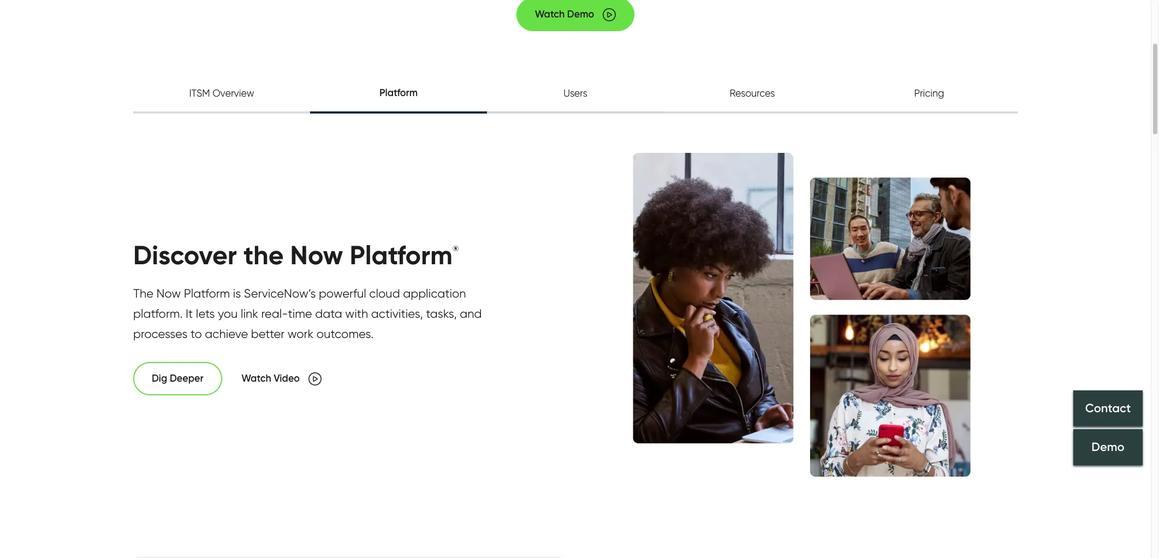 Task type: describe. For each thing, give the bounding box(es) containing it.
platform inside the now platform is servicenow's powerful cloud application platform. it lets you link real-time data with activities, tasks, and processes to achieve better work outcomes.
[[184, 286, 230, 300]]

®
[[453, 244, 459, 254]]

better
[[251, 327, 285, 341]]

work
[[288, 327, 314, 341]]

contact link
[[1074, 391, 1143, 427]]

the
[[133, 286, 153, 300]]

it
[[186, 306, 193, 321]]

now inside the now platform is servicenow's powerful cloud application platform. it lets you link real-time data with activities, tasks, and processes to achieve better work outcomes.
[[156, 286, 181, 300]]

achieve
[[205, 327, 248, 341]]

lets
[[196, 306, 215, 321]]

link
[[241, 306, 258, 321]]

application
[[403, 286, 466, 300]]

platform.
[[133, 306, 183, 321]]

to
[[191, 327, 202, 341]]

powerful
[[319, 286, 366, 300]]

1 horizontal spatial platform
[[350, 239, 453, 272]]

with
[[345, 306, 368, 321]]

contact
[[1086, 401, 1131, 416]]



Task type: locate. For each thing, give the bounding box(es) containing it.
cloud
[[369, 286, 400, 300]]

1 vertical spatial platform
[[184, 286, 230, 300]]

platform up 'lets'
[[184, 286, 230, 300]]

discover the now platform ®
[[133, 239, 459, 272]]

demo link
[[1074, 430, 1143, 466]]

now up powerful
[[290, 239, 343, 272]]

demo
[[1092, 440, 1125, 455]]

and
[[460, 306, 482, 321]]

1 horizontal spatial now
[[290, 239, 343, 272]]

1 vertical spatial now
[[156, 286, 181, 300]]

time
[[288, 306, 312, 321]]

the
[[244, 239, 284, 272]]

0 horizontal spatial now
[[156, 286, 181, 300]]

real-
[[261, 306, 288, 321]]

0 vertical spatial now
[[290, 239, 343, 272]]

is
[[233, 286, 241, 300]]

0 horizontal spatial platform
[[184, 286, 230, 300]]

servicenow's
[[244, 286, 316, 300]]

you
[[218, 306, 238, 321]]

outcomes.
[[317, 327, 374, 341]]

discover
[[133, 239, 237, 272]]

0 vertical spatial platform
[[350, 239, 453, 272]]

now
[[290, 239, 343, 272], [156, 286, 181, 300]]

platform up cloud at the left bottom of the page
[[350, 239, 453, 272]]

data
[[315, 306, 342, 321]]

platform
[[350, 239, 453, 272], [184, 286, 230, 300]]

activities,
[[371, 306, 423, 321]]

the now platform is servicenow's powerful cloud application platform. it lets you link real-time data with activities, tasks, and processes to achieve better work outcomes.
[[133, 286, 482, 341]]

tasks,
[[426, 306, 457, 321]]

now up platform.
[[156, 286, 181, 300]]

processes
[[133, 327, 188, 341]]



Task type: vqa. For each thing, say whether or not it's contained in the screenshot.
left service
no



